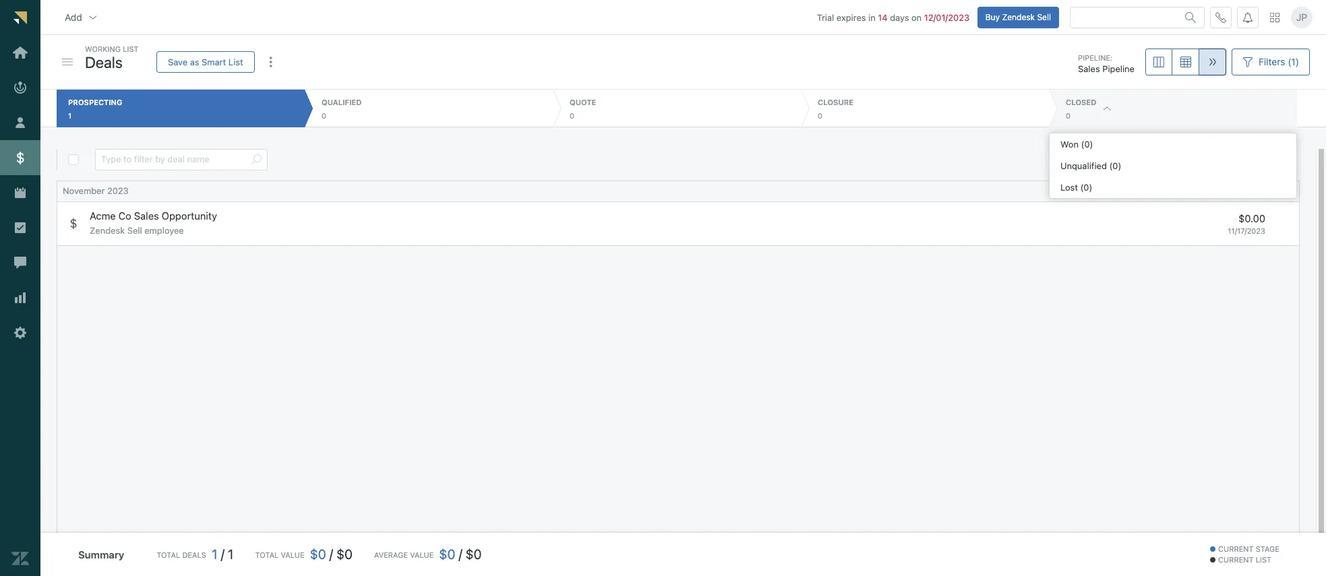 Task type: describe. For each thing, give the bounding box(es) containing it.
2 horizontal spatial 1
[[228, 547, 234, 563]]

calls image
[[1216, 12, 1227, 23]]

0 for closed 0
[[1066, 111, 1071, 120]]

trial
[[817, 12, 835, 23]]

filters
[[1259, 56, 1286, 67]]

deals inside the total deals 1 / 1
[[182, 551, 206, 560]]

expires
[[837, 12, 866, 23]]

save as smart list button
[[156, 51, 255, 73]]

current list
[[1219, 556, 1272, 565]]

0 for qualified 0
[[322, 111, 326, 120]]

qualified 0
[[322, 98, 362, 120]]

jp
[[1297, 11, 1308, 23]]

Type to filter by deal name field
[[101, 150, 246, 170]]

filters (1)
[[1259, 56, 1300, 67]]

handler image
[[62, 59, 73, 65]]

search image
[[1186, 12, 1197, 23]]

list inside working list deals
[[123, 45, 139, 53]]

12/01/2023
[[925, 12, 970, 23]]

2023
[[107, 186, 129, 196]]

unqualified
[[1061, 161, 1107, 171]]

save as smart list
[[168, 56, 243, 67]]

zendesk sell employee link
[[90, 225, 184, 238]]

smart
[[202, 56, 226, 67]]

employee
[[145, 225, 184, 236]]

total for $0
[[255, 551, 279, 560]]

total deals 1 / 1
[[157, 547, 234, 563]]

deals image
[[68, 219, 79, 229]]

won
[[1061, 139, 1079, 150]]

list
[[1256, 556, 1272, 565]]

$0.00
[[1239, 212, 1266, 225]]

/ for total value $0 / $0
[[330, 547, 333, 563]]

trial expires in 14 days on 12/01/2023
[[817, 12, 970, 23]]

on
[[912, 12, 922, 23]]

buy zendesk sell button
[[978, 6, 1060, 28]]

summary
[[78, 549, 124, 561]]

opportunity
[[162, 210, 217, 222]]

qualified
[[322, 98, 362, 107]]

$0.00 11/17/2023
[[1228, 212, 1266, 236]]

working
[[85, 45, 121, 53]]

chevron down image
[[88, 12, 98, 23]]

0 for quote 0
[[570, 111, 575, 120]]

add button
[[54, 4, 109, 31]]

current for current stage
[[1219, 545, 1254, 554]]



Task type: locate. For each thing, give the bounding box(es) containing it.
november
[[63, 186, 105, 196]]

0 horizontal spatial zendesk
[[90, 225, 125, 236]]

value inside total value $0 / $0
[[281, 551, 305, 560]]

0 horizontal spatial /
[[221, 547, 225, 563]]

total inside the total deals 1 / 1
[[157, 551, 180, 560]]

1 horizontal spatial value
[[410, 551, 434, 560]]

1 horizontal spatial 1
[[212, 547, 218, 563]]

deals
[[85, 53, 123, 71], [182, 551, 206, 560]]

1 / from the left
[[221, 547, 225, 563]]

1 value from the left
[[281, 551, 305, 560]]

current stage
[[1219, 545, 1280, 554]]

1 horizontal spatial deals
[[182, 551, 206, 560]]

1 inside prospecting 1
[[68, 111, 72, 120]]

0 horizontal spatial deals
[[85, 53, 123, 71]]

0 inside closed 0
[[1066, 111, 1071, 120]]

current for current list
[[1219, 556, 1254, 565]]

zendesk right buy
[[1003, 12, 1035, 22]]

0 horizontal spatial value
[[281, 551, 305, 560]]

0 down "closed"
[[1066, 111, 1071, 120]]

1 vertical spatial zendesk
[[90, 225, 125, 236]]

1 horizontal spatial /
[[330, 547, 333, 563]]

value
[[281, 551, 305, 560], [410, 551, 434, 560]]

november 2023
[[63, 186, 129, 196]]

total value $0 / $0
[[255, 547, 353, 563]]

2 current from the top
[[1219, 556, 1254, 565]]

/ for total deals 1 / 1
[[221, 547, 225, 563]]

0 vertical spatial (0)
[[1082, 139, 1094, 150]]

0 horizontal spatial sales
[[134, 210, 159, 222]]

14
[[878, 12, 888, 23]]

list
[[123, 45, 139, 53], [229, 56, 243, 67]]

(0) for unqualified  (0)
[[1110, 161, 1122, 171]]

value inside average value $0 / $0
[[410, 551, 434, 560]]

list inside button
[[229, 56, 243, 67]]

sell right buy
[[1038, 12, 1052, 22]]

save
[[168, 56, 188, 67]]

0 horizontal spatial total
[[157, 551, 180, 560]]

overflow vertical fill image
[[266, 57, 276, 67]]

0 horizontal spatial 1
[[68, 111, 72, 120]]

(0) for lost  (0)
[[1081, 182, 1093, 193]]

1 vertical spatial sell
[[127, 225, 142, 236]]

2 vertical spatial (0)
[[1081, 182, 1093, 193]]

value for average value $0 / $0
[[410, 551, 434, 560]]

current
[[1219, 545, 1254, 554], [1219, 556, 1254, 565]]

prospecting 1
[[68, 98, 122, 120]]

3 $0 from the left
[[439, 547, 456, 563]]

4 0 from the left
[[1066, 111, 1071, 120]]

quote
[[570, 98, 597, 107]]

zendesk down acme
[[90, 225, 125, 236]]

0 inside closure 0
[[818, 111, 823, 120]]

2 total from the left
[[255, 551, 279, 560]]

search image
[[251, 154, 262, 165]]

zendesk inside acme co sales opportunity zendesk sell employee
[[90, 225, 125, 236]]

current down current stage
[[1219, 556, 1254, 565]]

0 inside "quote 0"
[[570, 111, 575, 120]]

1
[[68, 111, 72, 120], [212, 547, 218, 563], [228, 547, 234, 563]]

closure
[[818, 98, 854, 107]]

working list deals
[[85, 45, 139, 71]]

0 down the quote
[[570, 111, 575, 120]]

prospecting
[[68, 98, 122, 107]]

total for 1
[[157, 551, 180, 560]]

1 total from the left
[[157, 551, 180, 560]]

stage
[[1256, 545, 1280, 554]]

2 0 from the left
[[570, 111, 575, 120]]

sales
[[1079, 64, 1101, 74], [134, 210, 159, 222]]

co
[[119, 210, 131, 222]]

list right smart
[[229, 56, 243, 67]]

bell image
[[1243, 12, 1254, 23]]

average
[[374, 551, 408, 560]]

(0) right unqualified
[[1110, 161, 1122, 171]]

closed 0
[[1066, 98, 1097, 120]]

/ for average value $0 / $0
[[459, 547, 463, 563]]

sales down pipeline:
[[1079, 64, 1101, 74]]

0
[[322, 111, 326, 120], [570, 111, 575, 120], [818, 111, 823, 120], [1066, 111, 1071, 120]]

acme co sales opportunity zendesk sell employee
[[90, 210, 217, 236]]

jp button
[[1292, 6, 1313, 28]]

current up current list
[[1219, 545, 1254, 554]]

acme co sales opportunity link
[[90, 210, 217, 223]]

zendesk inside 'button'
[[1003, 12, 1035, 22]]

(1)
[[1288, 56, 1300, 67]]

closed
[[1066, 98, 1097, 107]]

1 $0 from the left
[[310, 547, 326, 563]]

acme
[[90, 210, 116, 222]]

closure 0
[[818, 98, 854, 120]]

1 horizontal spatial list
[[229, 56, 243, 67]]

quote 0
[[570, 98, 597, 120]]

lost
[[1061, 182, 1078, 193]]

(0) right won
[[1082, 139, 1094, 150]]

1 vertical spatial (0)
[[1110, 161, 1122, 171]]

won  (0)
[[1061, 139, 1094, 150]]

0 down qualified
[[322, 111, 326, 120]]

0 vertical spatial sell
[[1038, 12, 1052, 22]]

1 0 from the left
[[322, 111, 326, 120]]

2 $0 from the left
[[336, 547, 353, 563]]

1 vertical spatial deals
[[182, 551, 206, 560]]

buy zendesk sell
[[986, 12, 1052, 22]]

filters (1) button
[[1232, 49, 1311, 76]]

sell inside buy zendesk sell 'button'
[[1038, 12, 1052, 22]]

sales inside pipeline: sales pipeline
[[1079, 64, 1101, 74]]

$0
[[310, 547, 326, 563], [336, 547, 353, 563], [439, 547, 456, 563], [466, 547, 482, 563]]

(0) right lost
[[1081, 182, 1093, 193]]

days
[[890, 12, 910, 23]]

1 current from the top
[[1219, 545, 1254, 554]]

pipeline:
[[1079, 53, 1113, 62]]

(0)
[[1082, 139, 1094, 150], [1110, 161, 1122, 171], [1081, 182, 1093, 193]]

4 $0 from the left
[[466, 547, 482, 563]]

1 horizontal spatial total
[[255, 551, 279, 560]]

zendesk products image
[[1271, 13, 1280, 22]]

sales up zendesk sell employee link
[[134, 210, 159, 222]]

zendesk image
[[11, 550, 29, 568]]

0 vertical spatial list
[[123, 45, 139, 53]]

0 vertical spatial deals
[[85, 53, 123, 71]]

0 vertical spatial current
[[1219, 545, 1254, 554]]

pipeline: sales pipeline
[[1079, 53, 1135, 74]]

unqualified  (0)
[[1061, 161, 1122, 171]]

sell down the co
[[127, 225, 142, 236]]

0 for closure 0
[[818, 111, 823, 120]]

0 vertical spatial zendesk
[[1003, 12, 1035, 22]]

value for total value $0 / $0
[[281, 551, 305, 560]]

pipeline
[[1103, 64, 1135, 74]]

11/17/2023
[[1228, 227, 1266, 236]]

3 / from the left
[[459, 547, 463, 563]]

1 vertical spatial current
[[1219, 556, 1254, 565]]

1 vertical spatial list
[[229, 56, 243, 67]]

sell inside acme co sales opportunity zendesk sell employee
[[127, 225, 142, 236]]

as
[[190, 56, 199, 67]]

1 vertical spatial sales
[[134, 210, 159, 222]]

0 inside qualified 0
[[322, 111, 326, 120]]

1 horizontal spatial sales
[[1079, 64, 1101, 74]]

list right working
[[123, 45, 139, 53]]

0 vertical spatial sales
[[1079, 64, 1101, 74]]

average value $0 / $0
[[374, 547, 482, 563]]

2 horizontal spatial /
[[459, 547, 463, 563]]

2 / from the left
[[330, 547, 333, 563]]

buy
[[986, 12, 1000, 22]]

2 value from the left
[[410, 551, 434, 560]]

0 down closure
[[818, 111, 823, 120]]

sales inside acme co sales opportunity zendesk sell employee
[[134, 210, 159, 222]]

zendesk
[[1003, 12, 1035, 22], [90, 225, 125, 236]]

add
[[65, 11, 82, 23]]

0 horizontal spatial sell
[[127, 225, 142, 236]]

total inside total value $0 / $0
[[255, 551, 279, 560]]

total
[[157, 551, 180, 560], [255, 551, 279, 560]]

/
[[221, 547, 225, 563], [330, 547, 333, 563], [459, 547, 463, 563]]

lost  (0)
[[1061, 182, 1093, 193]]

0 horizontal spatial list
[[123, 45, 139, 53]]

deals inside working list deals
[[85, 53, 123, 71]]

(0) for won  (0)
[[1082, 139, 1094, 150]]

1 horizontal spatial zendesk
[[1003, 12, 1035, 22]]

3 0 from the left
[[818, 111, 823, 120]]

sell
[[1038, 12, 1052, 22], [127, 225, 142, 236]]

in
[[869, 12, 876, 23]]

1 horizontal spatial sell
[[1038, 12, 1052, 22]]



Task type: vqa. For each thing, say whether or not it's contained in the screenshot.
the top List
yes



